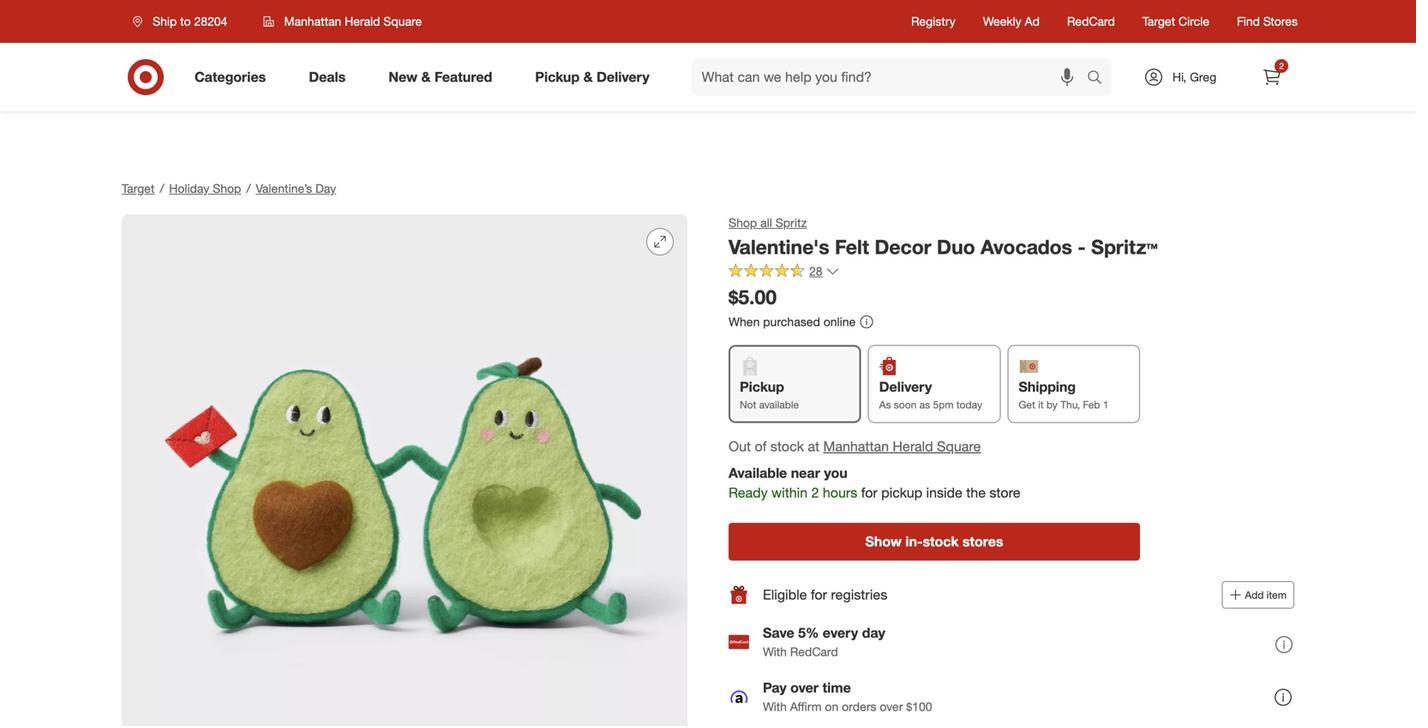 Task type: vqa. For each thing, say whether or not it's contained in the screenshot.
WANT TO KNOW MORE?
no



Task type: locate. For each thing, give the bounding box(es) containing it.
0 vertical spatial pickup
[[535, 69, 580, 85]]

holiday shop link
[[169, 181, 241, 196]]

as
[[879, 398, 891, 411]]

0 horizontal spatial over
[[790, 679, 819, 696]]

2 & from the left
[[583, 69, 593, 85]]

new & featured
[[389, 69, 492, 85]]

& for new
[[421, 69, 431, 85]]

target for target link
[[122, 181, 155, 196]]

with down pay at the bottom of page
[[763, 699, 787, 714]]

manhattan up deals
[[284, 14, 341, 29]]

featured
[[434, 69, 492, 85]]

hours
[[823, 484, 857, 501]]

thu,
[[1060, 398, 1080, 411]]

0 vertical spatial target
[[1142, 14, 1175, 29]]

eligible for registries
[[763, 586, 887, 603]]

target circle link
[[1142, 13, 1209, 30]]

0 vertical spatial redcard
[[1067, 14, 1115, 29]]

1 vertical spatial stock
[[923, 533, 959, 550]]

when
[[729, 314, 760, 329]]

new & featured link
[[374, 58, 514, 96]]

inside
[[926, 484, 962, 501]]

affirm
[[790, 699, 822, 714]]

at
[[808, 438, 819, 455]]

5pm
[[933, 398, 954, 411]]

pay over time with affirm on orders over $100
[[763, 679, 932, 714]]

manhattan herald square
[[284, 14, 422, 29]]

1 horizontal spatial manhattan
[[823, 438, 889, 455]]

store
[[990, 484, 1020, 501]]

near
[[791, 465, 820, 481]]

over up affirm
[[790, 679, 819, 696]]

for
[[861, 484, 877, 501], [811, 586, 827, 603]]

show in-stock stores
[[865, 533, 1003, 550]]

1 with from the top
[[763, 644, 787, 659]]

stock left stores
[[923, 533, 959, 550]]

square down today
[[937, 438, 981, 455]]

with
[[763, 644, 787, 659], [763, 699, 787, 714]]

1 horizontal spatial pickup
[[740, 378, 784, 395]]

0 vertical spatial for
[[861, 484, 877, 501]]

1 horizontal spatial stock
[[923, 533, 959, 550]]

find stores
[[1237, 14, 1298, 29]]

stock left 'at' at the right bottom
[[770, 438, 804, 455]]

available near you ready within 2 hours for pickup inside the store
[[729, 465, 1020, 501]]

0 horizontal spatial stock
[[770, 438, 804, 455]]

stock for in-
[[923, 533, 959, 550]]

1 horizontal spatial target
[[1142, 14, 1175, 29]]

over left $100
[[880, 699, 903, 714]]

registry link
[[911, 13, 956, 30]]

1 & from the left
[[421, 69, 431, 85]]

delivery inside delivery as soon as 5pm today
[[879, 378, 932, 395]]

shop left "all"
[[729, 215, 757, 230]]

deals
[[309, 69, 346, 85]]

0 horizontal spatial target
[[122, 181, 155, 196]]

2 down stores
[[1279, 60, 1284, 71]]

0 horizontal spatial square
[[383, 14, 422, 29]]

0 vertical spatial square
[[383, 14, 422, 29]]

1 vertical spatial square
[[937, 438, 981, 455]]

-
[[1078, 235, 1086, 259]]

1 vertical spatial delivery
[[879, 378, 932, 395]]

shop
[[213, 181, 241, 196], [729, 215, 757, 230]]

pickup for &
[[535, 69, 580, 85]]

eligible
[[763, 586, 807, 603]]

& for pickup
[[583, 69, 593, 85]]

stores
[[962, 533, 1003, 550]]

ship
[[153, 14, 177, 29]]

herald inside dropdown button
[[345, 14, 380, 29]]

decor
[[875, 235, 931, 259]]

pickup inside pickup not available
[[740, 378, 784, 395]]

2
[[1279, 60, 1284, 71], [811, 484, 819, 501]]

hi, greg
[[1172, 69, 1216, 84]]

0 vertical spatial with
[[763, 644, 787, 659]]

1 vertical spatial 2
[[811, 484, 819, 501]]

1 horizontal spatial shop
[[729, 215, 757, 230]]

target
[[1142, 14, 1175, 29], [122, 181, 155, 196]]

0 horizontal spatial delivery
[[597, 69, 649, 85]]

categories
[[195, 69, 266, 85]]

weekly ad link
[[983, 13, 1040, 30]]

1 horizontal spatial for
[[861, 484, 877, 501]]

felt
[[835, 235, 869, 259]]

stock inside 'button'
[[923, 533, 959, 550]]

show in-stock stores button
[[729, 523, 1140, 561]]

square
[[383, 14, 422, 29], [937, 438, 981, 455]]

2 down near
[[811, 484, 819, 501]]

out of stock at manhattan herald square
[[729, 438, 981, 455]]

herald
[[345, 14, 380, 29], [893, 438, 933, 455]]

manhattan herald square button
[[252, 6, 433, 37]]

1 horizontal spatial square
[[937, 438, 981, 455]]

0 horizontal spatial manhattan
[[284, 14, 341, 29]]

avocados
[[981, 235, 1072, 259]]

stock
[[770, 438, 804, 455], [923, 533, 959, 550]]

1 vertical spatial manhattan
[[823, 438, 889, 455]]

manhattan inside dropdown button
[[284, 14, 341, 29]]

you
[[824, 465, 848, 481]]

0 horizontal spatial 2
[[811, 484, 819, 501]]

1 vertical spatial target
[[122, 181, 155, 196]]

redcard up "search"
[[1067, 14, 1115, 29]]

2 with from the top
[[763, 699, 787, 714]]

0 vertical spatial 2
[[1279, 60, 1284, 71]]

for inside 'available near you ready within 2 hours for pickup inside the store'
[[861, 484, 877, 501]]

ready
[[729, 484, 768, 501]]

redcard
[[1067, 14, 1115, 29], [790, 644, 838, 659]]

0 horizontal spatial pickup
[[535, 69, 580, 85]]

1 vertical spatial herald
[[893, 438, 933, 455]]

1 vertical spatial for
[[811, 586, 827, 603]]

target for target circle
[[1142, 14, 1175, 29]]

1 vertical spatial over
[[880, 699, 903, 714]]

0 horizontal spatial herald
[[345, 14, 380, 29]]

manhattan herald square button
[[823, 437, 981, 456]]

target left circle
[[1142, 14, 1175, 29]]

1 horizontal spatial delivery
[[879, 378, 932, 395]]

0 vertical spatial over
[[790, 679, 819, 696]]

1 horizontal spatial redcard
[[1067, 14, 1115, 29]]

all
[[760, 215, 772, 230]]

target circle
[[1142, 14, 1209, 29]]

with down save
[[763, 644, 787, 659]]

shop right the holiday
[[213, 181, 241, 196]]

pickup & delivery link
[[521, 58, 671, 96]]

for right 'eligible' on the bottom right of page
[[811, 586, 827, 603]]

herald down soon
[[893, 438, 933, 455]]

1 horizontal spatial &
[[583, 69, 593, 85]]

&
[[421, 69, 431, 85], [583, 69, 593, 85]]

registry
[[911, 14, 956, 29]]

square up the new
[[383, 14, 422, 29]]

0 horizontal spatial redcard
[[790, 644, 838, 659]]

weekly ad
[[983, 14, 1040, 29]]

0 vertical spatial manhattan
[[284, 14, 341, 29]]

manhattan up you
[[823, 438, 889, 455]]

0 vertical spatial herald
[[345, 14, 380, 29]]

0 vertical spatial delivery
[[597, 69, 649, 85]]

as
[[919, 398, 930, 411]]

1 horizontal spatial 2
[[1279, 60, 1284, 71]]

save 5% every day with redcard
[[763, 625, 885, 659]]

1 vertical spatial shop
[[729, 215, 757, 230]]

pickup for not
[[740, 378, 784, 395]]

1 vertical spatial redcard
[[790, 644, 838, 659]]

for right hours
[[861, 484, 877, 501]]

1 vertical spatial pickup
[[740, 378, 784, 395]]

search button
[[1079, 58, 1120, 99]]

out
[[729, 438, 751, 455]]

find stores link
[[1237, 13, 1298, 30]]

within
[[771, 484, 808, 501]]

& inside 'link'
[[421, 69, 431, 85]]

weekly
[[983, 14, 1021, 29]]

herald up deals link
[[345, 14, 380, 29]]

5%
[[798, 625, 819, 641]]

1 vertical spatial with
[[763, 699, 787, 714]]

target left the holiday
[[122, 181, 155, 196]]

valentine's day
[[256, 181, 336, 196]]

0 horizontal spatial &
[[421, 69, 431, 85]]

over
[[790, 679, 819, 696], [880, 699, 903, 714]]

pickup
[[535, 69, 580, 85], [740, 378, 784, 395]]

0 horizontal spatial shop
[[213, 181, 241, 196]]

redcard down 5%
[[790, 644, 838, 659]]

0 vertical spatial stock
[[770, 438, 804, 455]]



Task type: describe. For each thing, give the bounding box(es) containing it.
valentine's day link
[[256, 181, 336, 196]]

holiday shop
[[169, 181, 241, 196]]

pickup not available
[[740, 378, 799, 411]]

ad
[[1025, 14, 1040, 29]]

on
[[825, 699, 839, 714]]

every
[[823, 625, 858, 641]]

valentine's
[[729, 235, 829, 259]]

purchased
[[763, 314, 820, 329]]

to
[[180, 14, 191, 29]]

circle
[[1178, 14, 1209, 29]]

save
[[763, 625, 794, 641]]

2 inside 'available near you ready within 2 hours for pickup inside the store'
[[811, 484, 819, 501]]

$100
[[906, 699, 932, 714]]

0 horizontal spatial for
[[811, 586, 827, 603]]

2 link
[[1253, 58, 1291, 96]]

duo
[[937, 235, 975, 259]]

soon
[[894, 398, 917, 411]]

shop all spritz valentine's felt decor duo avocados - spritz™
[[729, 215, 1158, 259]]

hi,
[[1172, 69, 1186, 84]]

get
[[1019, 398, 1035, 411]]

pickup
[[881, 484, 922, 501]]

1
[[1103, 398, 1109, 411]]

deals link
[[294, 58, 367, 96]]

categories link
[[180, 58, 287, 96]]

add item button
[[1222, 581, 1294, 609]]

redcard link
[[1067, 13, 1115, 30]]

by
[[1046, 398, 1058, 411]]

show
[[865, 533, 902, 550]]

shop inside 'shop all spritz valentine's felt decor duo avocados - spritz™'
[[729, 215, 757, 230]]

in-
[[905, 533, 923, 550]]

add item
[[1245, 589, 1287, 601]]

spritz™
[[1091, 235, 1158, 259]]

stores
[[1263, 14, 1298, 29]]

when purchased online
[[729, 314, 856, 329]]

pickup & delivery
[[535, 69, 649, 85]]

day
[[315, 181, 336, 196]]

feb
[[1083, 398, 1100, 411]]

the
[[966, 484, 986, 501]]

find
[[1237, 14, 1260, 29]]

time
[[822, 679, 851, 696]]

What can we help you find? suggestions appear below search field
[[691, 58, 1091, 96]]

ship to 28204 button
[[122, 6, 245, 37]]

valentine's
[[256, 181, 312, 196]]

0 vertical spatial shop
[[213, 181, 241, 196]]

spritz
[[775, 215, 807, 230]]

item
[[1267, 589, 1287, 601]]

day
[[862, 625, 885, 641]]

1 horizontal spatial over
[[880, 699, 903, 714]]

stock for of
[[770, 438, 804, 455]]

it
[[1038, 398, 1044, 411]]

pay
[[763, 679, 787, 696]]

28
[[809, 264, 822, 279]]

not
[[740, 398, 756, 411]]

28 link
[[729, 263, 840, 283]]

search
[[1079, 70, 1120, 87]]

delivery as soon as 5pm today
[[879, 378, 982, 411]]

registries
[[831, 586, 887, 603]]

valentine&#39;s felt decor duo avocados - spritz&#8482;, 1 of 6 image
[[122, 214, 687, 726]]

$5.00
[[729, 285, 777, 309]]

add
[[1245, 589, 1264, 601]]

28204
[[194, 14, 227, 29]]

ship to 28204
[[153, 14, 227, 29]]

orders
[[842, 699, 876, 714]]

available
[[759, 398, 799, 411]]

shipping get it by thu, feb 1
[[1019, 378, 1109, 411]]

of
[[755, 438, 767, 455]]

with inside save 5% every day with redcard
[[763, 644, 787, 659]]

greg
[[1190, 69, 1216, 84]]

with inside 'pay over time with affirm on orders over $100'
[[763, 699, 787, 714]]

square inside dropdown button
[[383, 14, 422, 29]]

today
[[956, 398, 982, 411]]

target link
[[122, 181, 155, 196]]

1 horizontal spatial herald
[[893, 438, 933, 455]]

redcard inside save 5% every day with redcard
[[790, 644, 838, 659]]



